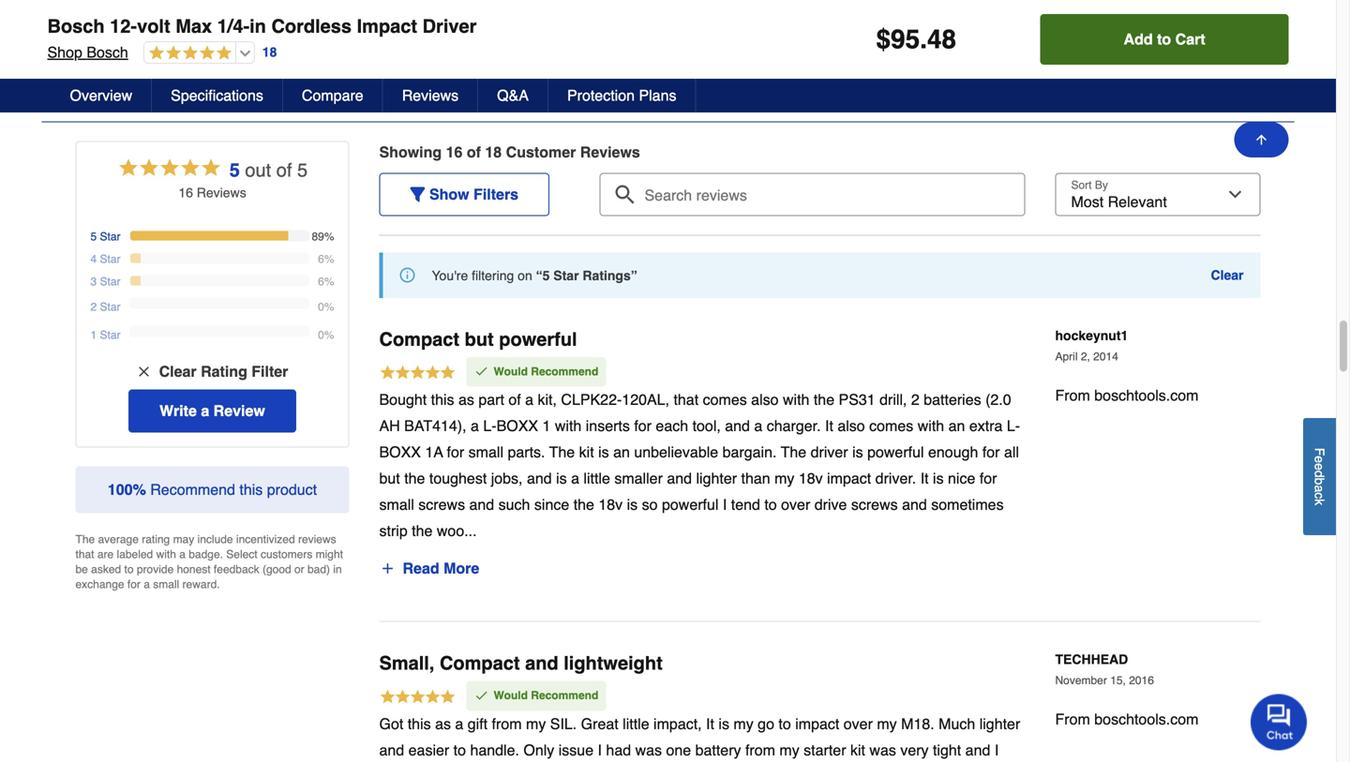 Task type: describe. For each thing, give the bounding box(es) containing it.
small, compact and lightweight
[[379, 653, 663, 674]]

for right nice
[[980, 470, 997, 487]]

such
[[499, 496, 530, 514]]

a inside button
[[1313, 485, 1328, 492]]

recommend for compact but powerful
[[531, 365, 599, 378]]

s for 18
[[632, 143, 640, 161]]

1 vertical spatial bosch
[[87, 44, 128, 61]]

had
[[606, 742, 631, 759]]

2014
[[1094, 350, 1119, 363]]

2016
[[1129, 674, 1154, 688]]

0 vertical spatial 5 stars image
[[117, 156, 222, 183]]

exchange
[[76, 578, 124, 591]]

battery
[[696, 742, 741, 759]]

labeled
[[117, 548, 153, 561]]

sometimes
[[932, 496, 1004, 514]]

smaller
[[615, 470, 663, 487]]

incentivized
[[236, 533, 295, 546]]

1 vertical spatial compact
[[440, 653, 520, 674]]

or
[[294, 563, 305, 576]]

bat414),
[[404, 417, 467, 435]]

gift
[[468, 715, 488, 733]]

5 stars image for small,
[[379, 688, 456, 708]]

shop
[[47, 44, 82, 61]]

and up bargain.
[[725, 417, 750, 435]]

from for compact but powerful
[[1056, 387, 1091, 404]]

impact inside got this as a gift from my sil. great little impact, it is my go to impact over my m18. much lighter and easier to handle. only issue i had was one battery from my starter kit was very tight and
[[796, 715, 840, 733]]

feedback
[[214, 563, 259, 576]]

compare
[[302, 87, 364, 104]]

kit,
[[538, 391, 557, 409]]

over inside got this as a gift from my sil. great little impact, it is my go to impact over my m18. much lighter and easier to handle. only issue i had was one battery from my starter kit was very tight and
[[844, 715, 873, 733]]

so
[[642, 496, 658, 514]]

hockeynut1 april 2, 2014
[[1056, 328, 1129, 363]]

Search reviews text field
[[607, 173, 1018, 205]]

write
[[160, 402, 197, 420]]

got this as a gift from my sil. great little impact, it is my go to impact over my m18. much lighter and easier to handle. only issue i had was one battery from my starter kit was very tight and 
[[379, 715, 1021, 763]]

2 inside bought this as part of a kit, clpk22-120al, that comes also with the ps31 drill, 2 batteries (2.0 ah bat414), a l-boxx 1 with inserts for each tool, and a charger. it also comes with an extra l- boxx 1a for small parts. the kit is an unbelievable bargain. the driver is powerful enough for all but the toughest jobs, and is a little smaller and lighter than my 18v impact driver. it is nice for small screws and such since the 18v is so powerful i tend to over drive screws and sometimes strip the woo...
[[912, 391, 920, 409]]

impact inside bought this as part of a kit, clpk22-120al, that comes also with the ps31 drill, 2 batteries (2.0 ah bat414), a l-boxx 1 with inserts for each tool, and a charger. it also comes with an extra l- boxx 1a for small parts. the kit is an unbelievable bargain. the driver is powerful enough for all but the toughest jobs, and is a little smaller and lighter than my 18v impact driver. it is nice for small screws and such since the 18v is so powerful i tend to over drive screws and sometimes strip the woo...
[[827, 470, 872, 487]]

and up sil.
[[525, 653, 559, 674]]

(good
[[263, 563, 291, 576]]

cordless
[[271, 15, 352, 37]]

0 vertical spatial bosch
[[47, 15, 105, 37]]

q&a button
[[478, 79, 549, 113]]

part
[[479, 391, 505, 409]]

with down batteries
[[918, 417, 945, 435]]

specifications button
[[152, 79, 283, 113]]

"
[[631, 268, 638, 283]]

1 l- from the left
[[483, 417, 497, 435]]

1 vertical spatial 18
[[485, 143, 502, 161]]

cart
[[1176, 30, 1206, 48]]

bought
[[379, 391, 427, 409]]

reviews
[[298, 533, 336, 546]]

the right since
[[574, 496, 595, 514]]

filter image
[[410, 187, 425, 202]]

from boschtools.com for compact but powerful
[[1056, 387, 1199, 404]]

tool,
[[693, 417, 721, 435]]

to right easier
[[454, 742, 466, 759]]

as for but
[[459, 391, 474, 409]]

and left such
[[469, 496, 494, 514]]

toughest
[[429, 470, 487, 487]]

1 horizontal spatial the
[[549, 444, 575, 461]]

asked
[[91, 563, 121, 576]]

lighter inside bought this as part of a kit, clpk22-120al, that comes also with the ps31 drill, 2 batteries (2.0 ah bat414), a l-boxx 1 with inserts for each tool, and a charger. it also comes with an extra l- boxx 1a for small parts. the kit is an unbelievable bargain. the driver is powerful enough for all but the toughest jobs, and is a little smaller and lighter than my 18v impact driver. it is nice for small screws and such since the 18v is so powerful i tend to over drive screws and sometimes strip the woo...
[[696, 470, 737, 487]]

0 horizontal spatial from
[[492, 715, 522, 733]]

clpk22-
[[561, 391, 622, 409]]

0 vertical spatial compact
[[379, 329, 460, 350]]

starter
[[804, 742, 846, 759]]

overview button
[[51, 79, 152, 113]]

1/4-
[[217, 15, 250, 37]]

4.8 stars image
[[144, 45, 231, 62]]

the down '1a'
[[404, 470, 425, 487]]

a up bargain.
[[754, 417, 763, 435]]

a inside button
[[201, 402, 209, 420]]

from boschtools.com for small, compact and lightweight
[[1056, 711, 1199, 728]]

0 vertical spatial 18
[[262, 45, 277, 60]]

f e e d b a c k button
[[1304, 418, 1337, 535]]

tight
[[933, 742, 962, 759]]

may
[[173, 533, 194, 546]]

my left go
[[734, 715, 754, 733]]

impact
[[357, 15, 417, 37]]

0 horizontal spatial 2
[[91, 300, 97, 314]]

plus image
[[380, 561, 395, 576]]

out
[[245, 159, 271, 181]]

small inside the average rating may include incentivized reviews that are labeled with a badge. select customers might be asked to provide honest feedback (good or bad) in exchange for a small reward.
[[153, 578, 179, 591]]

is inside got this as a gift from my sil. great little impact, it is my go to impact over my m18. much lighter and easier to handle. only issue i had was one battery from my starter kit was very tight and
[[719, 715, 730, 733]]

and down driver.
[[902, 496, 927, 514]]

be
[[76, 563, 88, 576]]

very
[[901, 742, 929, 759]]

include
[[197, 533, 233, 546]]

clear for clear
[[1211, 268, 1244, 283]]

to right go
[[779, 715, 791, 733]]

all
[[1004, 444, 1019, 461]]

f e e d b a c k
[[1313, 448, 1328, 506]]

compact but powerful
[[379, 329, 577, 350]]

woo...
[[437, 522, 477, 540]]

12-
[[110, 15, 137, 37]]

is left nice
[[933, 470, 944, 487]]

a down part
[[471, 417, 479, 435]]

0 vertical spatial comes
[[703, 391, 747, 409]]

read more
[[403, 560, 480, 577]]

boschtools.com for compact but powerful
[[1095, 387, 1199, 404]]

1 vertical spatial an
[[613, 444, 630, 461]]

1 vertical spatial recommend
[[150, 481, 235, 498]]

show filters button
[[379, 173, 550, 216]]

1 horizontal spatial reviews
[[402, 87, 459, 104]]

a left kit,
[[525, 391, 534, 409]]

this for compact
[[431, 391, 454, 409]]

16 inside 5 out of 5 16 review s
[[178, 185, 193, 200]]

since
[[535, 496, 570, 514]]

star for 1 star
[[100, 329, 121, 342]]

with down kit,
[[555, 417, 582, 435]]

1 vertical spatial this
[[240, 481, 263, 498]]

0 vertical spatial boxx
[[497, 417, 538, 435]]

clear for clear rating filter
[[159, 363, 197, 380]]

5 up the 4
[[91, 230, 97, 243]]

but inside bought this as part of a kit, clpk22-120al, that comes also with the ps31 drill, 2 batteries (2.0 ah bat414), a l-boxx 1 with inserts for each tool, and a charger. it also comes with an extra l- boxx 1a for small parts. the kit is an unbelievable bargain. the driver is powerful enough for all but the toughest jobs, and is a little smaller and lighter than my 18v impact driver. it is nice for small screws and such since the 18v is so powerful i tend to over drive screws and sometimes strip the woo...
[[379, 470, 400, 487]]

read
[[403, 560, 440, 577]]

protection plans
[[567, 87, 677, 104]]

5 left out at the top left of the page
[[229, 159, 240, 181]]

specifications
[[171, 87, 263, 104]]

the right strip
[[412, 522, 433, 540]]

2,
[[1081, 350, 1091, 363]]

1a
[[425, 444, 443, 461]]

m18.
[[901, 715, 935, 733]]

sil.
[[550, 715, 577, 733]]

checkmark image
[[474, 364, 489, 379]]

and right tight
[[966, 742, 991, 759]]

clear rating filter button
[[117, 354, 308, 390]]

showing
[[379, 143, 442, 161]]

1 vertical spatial boxx
[[379, 444, 421, 461]]

rating
[[201, 363, 247, 380]]

much
[[939, 715, 976, 733]]

november
[[1056, 674, 1108, 688]]

s for 5
[[240, 185, 246, 200]]

my inside bought this as part of a kit, clpk22-120al, that comes also with the ps31 drill, 2 batteries (2.0 ah bat414), a l-boxx 1 with inserts for each tool, and a charger. it also comes with an extra l- boxx 1a for small parts. the kit is an unbelievable bargain. the driver is powerful enough for all but the toughest jobs, and is a little smaller and lighter than my 18v impact driver. it is nice for small screws and such since the 18v is so powerful i tend to over drive screws and sometimes strip the woo...
[[775, 470, 795, 487]]

volt
[[137, 15, 170, 37]]

star for 3 star
[[100, 275, 121, 288]]

the left ps31
[[814, 391, 835, 409]]

kit inside bought this as part of a kit, clpk22-120al, that comes also with the ps31 drill, 2 batteries (2.0 ah bat414), a l-boxx 1 with inserts for each tool, and a charger. it also comes with an extra l- boxx 1a for small parts. the kit is an unbelievable bargain. the driver is powerful enough for all but the toughest jobs, and is a little smaller and lighter than my 18v impact driver. it is nice for small screws and such since the 18v is so powerful i tend to over drive screws and sometimes strip the woo...
[[579, 444, 594, 461]]

techhead november 15, 2016
[[1056, 652, 1154, 688]]

review for 18
[[580, 143, 632, 161]]

select
[[226, 548, 258, 561]]

ah
[[379, 417, 400, 435]]

a inside got this as a gift from my sil. great little impact, it is my go to impact over my m18. much lighter and easier to handle. only issue i had was one battery from my starter kit was very tight and
[[455, 715, 464, 733]]

to inside the average rating may include incentivized reviews that are labeled with a badge. select customers might be asked to provide honest feedback (good or bad) in exchange for a small reward.
[[124, 563, 134, 576]]

would for powerful
[[494, 365, 528, 378]]

for right '1a'
[[447, 444, 464, 461]]

protection
[[567, 87, 635, 104]]

0 horizontal spatial 1
[[91, 329, 97, 342]]

that inside bought this as part of a kit, clpk22-120al, that comes also with the ps31 drill, 2 batteries (2.0 ah bat414), a l-boxx 1 with inserts for each tool, and a charger. it also comes with an extra l- boxx 1a for small parts. the kit is an unbelievable bargain. the driver is powerful enough for all but the toughest jobs, and is a little smaller and lighter than my 18v impact driver. it is nice for small screws and such since the 18v is so powerful i tend to over drive screws and sometimes strip the woo...
[[674, 391, 699, 409]]

jobs,
[[491, 470, 523, 487]]

unbelievable
[[634, 444, 719, 461]]

5 out of 5 16 review s
[[178, 159, 308, 200]]

lighter inside got this as a gift from my sil. great little impact, it is my go to impact over my m18. much lighter and easier to handle. only issue i had was one battery from my starter kit was very tight and
[[980, 715, 1021, 733]]

0 vertical spatial small
[[469, 444, 504, 461]]

for inside the average rating may include incentivized reviews that are labeled with a badge. select customers might be asked to provide honest feedback (good or bad) in exchange for a small reward.
[[127, 578, 141, 591]]

0% for 2 star
[[318, 300, 334, 314]]

customers
[[261, 548, 313, 561]]

strip
[[379, 522, 408, 540]]

1 inside bought this as part of a kit, clpk22-120al, that comes also with the ps31 drill, 2 batteries (2.0 ah bat414), a l-boxx 1 with inserts for each tool, and a charger. it also comes with an extra l- boxx 1a for small parts. the kit is an unbelievable bargain. the driver is powerful enough for all but the toughest jobs, and is a little smaller and lighter than my 18v impact driver. it is nice for small screws and such since the 18v is so powerful i tend to over drive screws and sometimes strip the woo...
[[543, 417, 551, 435]]

1 horizontal spatial from
[[746, 742, 776, 759]]

6% for 4 star
[[318, 253, 334, 266]]

a left smaller
[[571, 470, 580, 487]]

driver
[[811, 444, 848, 461]]

than
[[741, 470, 771, 487]]

is right driver
[[853, 444, 863, 461]]

is down 'inserts'
[[598, 444, 609, 461]]

for left all
[[983, 444, 1000, 461]]

techhead
[[1056, 652, 1129, 667]]

$
[[876, 24, 891, 54]]

b
[[1313, 478, 1328, 485]]

1 screws from the left
[[419, 496, 465, 514]]

2 l- from the left
[[1007, 417, 1021, 435]]



Task type: vqa. For each thing, say whether or not it's contained in the screenshot.
the Customer
yes



Task type: locate. For each thing, give the bounding box(es) containing it.
0 vertical spatial recommend
[[531, 365, 599, 378]]

kit right starter
[[851, 742, 866, 759]]

also down ps31
[[838, 417, 865, 435]]

2 right 'drill,'
[[912, 391, 920, 409]]

f
[[1313, 448, 1328, 456]]

1 down kit,
[[543, 417, 551, 435]]

also up charger.
[[751, 391, 779, 409]]

star right 3
[[100, 275, 121, 288]]

5
[[229, 159, 240, 181], [297, 159, 308, 181], [91, 230, 97, 243], [543, 268, 550, 283]]

0 horizontal spatial but
[[379, 470, 400, 487]]

with down rating
[[156, 548, 176, 561]]

from up handle.
[[492, 715, 522, 733]]

120al,
[[622, 391, 670, 409]]

comes up tool,
[[703, 391, 747, 409]]

1 horizontal spatial also
[[838, 417, 865, 435]]

1 vertical spatial that
[[76, 548, 94, 561]]

bosch
[[47, 15, 105, 37], [87, 44, 128, 61]]

april
[[1056, 350, 1078, 363]]

review for 5
[[197, 185, 240, 200]]

s
[[632, 143, 640, 161], [240, 185, 246, 200]]

star right "
[[554, 268, 579, 283]]

0 horizontal spatial powerful
[[499, 329, 577, 350]]

0 vertical spatial but
[[465, 329, 494, 350]]

2 would from the top
[[494, 689, 528, 703]]

0 vertical spatial it
[[825, 417, 834, 435]]

also
[[751, 391, 779, 409], [838, 417, 865, 435]]

2 would recommend from the top
[[494, 689, 599, 703]]

lighter
[[696, 470, 737, 487], [980, 715, 1021, 733]]

my left m18.
[[877, 715, 897, 733]]

1 horizontal spatial in
[[333, 563, 342, 576]]

1 horizontal spatial 1
[[543, 417, 551, 435]]

1 vertical spatial from
[[746, 742, 776, 759]]

1 horizontal spatial that
[[674, 391, 699, 409]]

reviews up "showing"
[[402, 87, 459, 104]]

1 horizontal spatial screws
[[851, 496, 898, 514]]

0 horizontal spatial the
[[76, 533, 95, 546]]

2 from boschtools.com from the top
[[1056, 711, 1199, 728]]

my up only
[[526, 715, 546, 733]]

1 horizontal spatial 16
[[446, 143, 463, 161]]

but down "ah"
[[379, 470, 400, 487]]

1 star
[[91, 329, 121, 342]]

0 vertical spatial that
[[674, 391, 699, 409]]

batteries
[[924, 391, 982, 409]]

honest
[[177, 563, 211, 576]]

as left part
[[459, 391, 474, 409]]

1 horizontal spatial it
[[825, 417, 834, 435]]

would recommend
[[494, 365, 599, 378], [494, 689, 599, 703]]

1 horizontal spatial powerful
[[662, 496, 719, 514]]

0 vertical spatial lighter
[[696, 470, 737, 487]]

my left starter
[[780, 742, 800, 759]]

in left cordless
[[250, 15, 266, 37]]

kit down 'inserts'
[[579, 444, 594, 461]]

1 vertical spatial from boschtools.com
[[1056, 711, 1199, 728]]

powerful up kit,
[[499, 329, 577, 350]]

boschtools.com down 2014
[[1095, 387, 1199, 404]]

it right driver.
[[921, 470, 929, 487]]

shop bosch
[[47, 44, 128, 61]]

an
[[949, 417, 965, 435], [613, 444, 630, 461]]

from boschtools.com down the 15,
[[1056, 711, 1199, 728]]

100 % recommend this product
[[108, 481, 317, 498]]

i inside bought this as part of a kit, clpk22-120al, that comes also with the ps31 drill, 2 batteries (2.0 ah bat414), a l-boxx 1 with inserts for each tool, and a charger. it also comes with an extra l- boxx 1a for small parts. the kit is an unbelievable bargain. the driver is powerful enough for all but the toughest jobs, and is a little smaller and lighter than my 18v impact driver. it is nice for small screws and such since the 18v is so powerful i tend to over drive screws and sometimes strip the woo...
[[723, 496, 727, 514]]

89%
[[312, 230, 334, 243]]

1 vertical spatial 0%
[[318, 329, 334, 342]]

enough
[[929, 444, 979, 461]]

it inside got this as a gift from my sil. great little impact, it is my go to impact over my m18. much lighter and easier to handle. only issue i had was one battery from my starter kit was very tight and
[[706, 715, 715, 733]]

over left the drive
[[781, 496, 811, 514]]

1 from boschtools.com from the top
[[1056, 387, 1199, 404]]

(2.0
[[986, 391, 1012, 409]]

rating
[[142, 533, 170, 546]]

0 horizontal spatial boxx
[[379, 444, 421, 461]]

1 down 2 star
[[91, 329, 97, 342]]

you're filtering on " 5 star ratings "
[[432, 268, 638, 283]]

info image
[[400, 268, 415, 283]]

little
[[584, 470, 610, 487], [623, 715, 650, 733]]

e up d
[[1313, 456, 1328, 463]]

0%
[[318, 300, 334, 314], [318, 329, 334, 342]]

was
[[635, 742, 662, 759], [870, 742, 897, 759]]

powerful
[[499, 329, 577, 350], [868, 444, 924, 461], [662, 496, 719, 514]]

0 horizontal spatial in
[[250, 15, 266, 37]]

1 horizontal spatial s
[[632, 143, 640, 161]]

to inside button
[[1157, 30, 1172, 48]]

boxx down "ah"
[[379, 444, 421, 461]]

1 horizontal spatial of
[[467, 143, 481, 161]]

boxx up parts.
[[497, 417, 538, 435]]

nice
[[948, 470, 976, 487]]

to right add
[[1157, 30, 1172, 48]]

c
[[1313, 492, 1328, 499]]

1 vertical spatial over
[[844, 715, 873, 733]]

compare button
[[283, 79, 383, 113]]

1 vertical spatial 1
[[543, 417, 551, 435]]

bosch up 'shop'
[[47, 15, 105, 37]]

1 would from the top
[[494, 365, 528, 378]]

is up since
[[556, 470, 567, 487]]

l- down part
[[483, 417, 497, 435]]

the
[[814, 391, 835, 409], [404, 470, 425, 487], [574, 496, 595, 514], [412, 522, 433, 540]]

e
[[1313, 456, 1328, 463], [1313, 463, 1328, 471]]

6% for 3 star
[[318, 275, 334, 288]]

0 horizontal spatial as
[[435, 715, 451, 733]]

screws
[[419, 496, 465, 514], [851, 496, 898, 514]]

as inside bought this as part of a kit, clpk22-120al, that comes also with the ps31 drill, 2 batteries (2.0 ah bat414), a l-boxx 1 with inserts for each tool, and a charger. it also comes with an extra l- boxx 1a for small parts. the kit is an unbelievable bargain. the driver is powerful enough for all but the toughest jobs, and is a little smaller and lighter than my 18v impact driver. it is nice for small screws and such since the 18v is so powerful i tend to over drive screws and sometimes strip the woo...
[[459, 391, 474, 409]]

48
[[928, 24, 957, 54]]

boschtools.com for small, compact and lightweight
[[1095, 711, 1199, 728]]

5 right on
[[543, 268, 550, 283]]

0 vertical spatial little
[[584, 470, 610, 487]]

easier
[[409, 742, 449, 759]]

to right tend
[[765, 496, 777, 514]]

2 down 3
[[91, 300, 97, 314]]

little up had
[[623, 715, 650, 733]]

little inside got this as a gift from my sil. great little impact, it is my go to impact over my m18. much lighter and easier to handle. only issue i had was one battery from my starter kit was very tight and
[[623, 715, 650, 733]]

1 vertical spatial comes
[[870, 417, 914, 435]]

over inside bought this as part of a kit, clpk22-120al, that comes also with the ps31 drill, 2 batteries (2.0 ah bat414), a l-boxx 1 with inserts for each tool, and a charger. it also comes with an extra l- boxx 1a for small parts. the kit is an unbelievable bargain. the driver is powerful enough for all but the toughest jobs, and is a little smaller and lighter than my 18v impact driver. it is nice for small screws and such since the 18v is so powerful i tend to over drive screws and sometimes strip the woo...
[[781, 496, 811, 514]]

1 boschtools.com from the top
[[1095, 387, 1199, 404]]

bosch down 12-
[[87, 44, 128, 61]]

0 vertical spatial 16
[[446, 143, 463, 161]]

0 horizontal spatial 16
[[178, 185, 193, 200]]

5 star
[[91, 230, 121, 243]]

little left smaller
[[584, 470, 610, 487]]

review inside button
[[214, 402, 265, 420]]

recommend up kit,
[[531, 365, 599, 378]]

arrow up image
[[1254, 132, 1269, 147]]

from boschtools.com down 2014
[[1056, 387, 1199, 404]]

0 vertical spatial as
[[459, 391, 474, 409]]

18v down smaller
[[599, 496, 623, 514]]

1
[[91, 329, 97, 342], [543, 417, 551, 435]]

ps31
[[839, 391, 876, 409]]

small down provide
[[153, 578, 179, 591]]

1 would recommend from the top
[[494, 365, 599, 378]]

in down "might"
[[333, 563, 342, 576]]

to inside bought this as part of a kit, clpk22-120al, that comes also with the ps31 drill, 2 batteries (2.0 ah bat414), a l-boxx 1 with inserts for each tool, and a charger. it also comes with an extra l- boxx 1a for small parts. the kit is an unbelievable bargain. the driver is powerful enough for all but the toughest jobs, and is a little smaller and lighter than my 18v impact driver. it is nice for small screws and such since the 18v is so powerful i tend to over drive screws and sometimes strip the woo...
[[765, 496, 777, 514]]

of inside 5 out of 5 16 review s
[[276, 159, 292, 181]]

2 e from the top
[[1313, 463, 1328, 471]]

1 horizontal spatial kit
[[851, 742, 866, 759]]

an up enough
[[949, 417, 965, 435]]

the right parts.
[[549, 444, 575, 461]]

a down provide
[[144, 578, 150, 591]]

0 horizontal spatial was
[[635, 742, 662, 759]]

1 horizontal spatial but
[[465, 329, 494, 350]]

the inside the average rating may include incentivized reviews that are labeled with a badge. select customers might be asked to provide honest feedback (good or bad) in exchange for a small reward.
[[76, 533, 95, 546]]

0 horizontal spatial kit
[[579, 444, 594, 461]]

reviews down 'shop bosch'
[[62, 79, 152, 105]]

filtering
[[472, 268, 514, 283]]

clear button
[[1211, 266, 1244, 285]]

0 vertical spatial also
[[751, 391, 779, 409]]

was right had
[[635, 742, 662, 759]]

s inside 5 out of 5 16 review s
[[240, 185, 246, 200]]

of right out at the top left of the page
[[276, 159, 292, 181]]

1 was from the left
[[635, 742, 662, 759]]

0% for 1 star
[[318, 329, 334, 342]]

of for 18
[[467, 143, 481, 161]]

powerful up driver.
[[868, 444, 924, 461]]

of for 5
[[276, 159, 292, 181]]

that inside the average rating may include incentivized reviews that are labeled with a badge. select customers might be asked to provide honest feedback (good or bad) in exchange for a small reward.
[[76, 548, 94, 561]]

2 0% from the top
[[318, 329, 334, 342]]

1 vertical spatial 18v
[[599, 496, 623, 514]]

0 vertical spatial boschtools.com
[[1095, 387, 1199, 404]]

5 stars image down specifications
[[117, 156, 222, 183]]

kit inside got this as a gift from my sil. great little impact, it is my go to impact over my m18. much lighter and easier to handle. only issue i had was one battery from my starter kit was very tight and
[[851, 742, 866, 759]]

star right the 4
[[100, 253, 121, 266]]

clear inside button
[[159, 363, 197, 380]]

1 vertical spatial in
[[333, 563, 342, 576]]

driver.
[[876, 470, 917, 487]]

q&a
[[497, 87, 529, 104]]

1 horizontal spatial 2
[[912, 391, 920, 409]]

0 horizontal spatial an
[[613, 444, 630, 461]]

driver
[[423, 15, 477, 37]]

0 horizontal spatial little
[[584, 470, 610, 487]]

2 vertical spatial this
[[408, 715, 431, 733]]

0 vertical spatial from boschtools.com
[[1056, 387, 1199, 404]]

handle.
[[470, 742, 520, 759]]

0 horizontal spatial small
[[153, 578, 179, 591]]

provide
[[137, 563, 174, 576]]

0 vertical spatial from
[[1056, 387, 1091, 404]]

from for small, compact and lightweight
[[1056, 711, 1091, 728]]

for
[[634, 417, 652, 435], [447, 444, 464, 461], [983, 444, 1000, 461], [980, 470, 997, 487], [127, 578, 141, 591]]

1 horizontal spatial boxx
[[497, 417, 538, 435]]

for down provide
[[127, 578, 141, 591]]

1 vertical spatial boschtools.com
[[1095, 711, 1199, 728]]

the
[[549, 444, 575, 461], [781, 444, 807, 461], [76, 533, 95, 546]]

impact up the drive
[[827, 470, 872, 487]]

is
[[598, 444, 609, 461], [853, 444, 863, 461], [556, 470, 567, 487], [933, 470, 944, 487], [627, 496, 638, 514], [719, 715, 730, 733]]

would right checkmark icon
[[494, 365, 528, 378]]

compact up checkmark image
[[440, 653, 520, 674]]

small up strip
[[379, 496, 414, 514]]

18
[[262, 45, 277, 60], [485, 143, 502, 161]]

"
[[536, 268, 543, 283]]

in inside the average rating may include incentivized reviews that are labeled with a badge. select customers might be asked to provide honest feedback (good or bad) in exchange for a small reward.
[[333, 563, 342, 576]]

0 horizontal spatial that
[[76, 548, 94, 561]]

chat invite button image
[[1251, 694, 1308, 751]]

a left gift
[[455, 715, 464, 733]]

that up each
[[674, 391, 699, 409]]

1 horizontal spatial an
[[949, 417, 965, 435]]

6%
[[318, 253, 334, 266], [318, 275, 334, 288]]

i left tend
[[723, 496, 727, 514]]

lighter right much
[[980, 715, 1021, 733]]

this up the "bat414),"
[[431, 391, 454, 409]]

star down 3 star
[[100, 300, 121, 314]]

1 vertical spatial small
[[379, 496, 414, 514]]

on
[[518, 268, 532, 283]]

with up charger.
[[783, 391, 810, 409]]

badge.
[[189, 548, 223, 561]]

2 screws from the left
[[851, 496, 898, 514]]

lighter left than
[[696, 470, 737, 487]]

s down protection plans button
[[632, 143, 640, 161]]

2 horizontal spatial the
[[781, 444, 807, 461]]

recommend for small, compact and lightweight
[[531, 689, 599, 703]]

0 vertical spatial kit
[[579, 444, 594, 461]]

star up 4 star
[[100, 230, 121, 243]]

d
[[1313, 471, 1328, 478]]

1 horizontal spatial i
[[723, 496, 727, 514]]

0 horizontal spatial also
[[751, 391, 779, 409]]

from down november
[[1056, 711, 1091, 728]]

boschtools.com down 2016
[[1095, 711, 1199, 728]]

1 vertical spatial kit
[[851, 742, 866, 759]]

impact,
[[654, 715, 702, 733]]

recommend up may
[[150, 481, 235, 498]]

1 vertical spatial clear
[[159, 363, 197, 380]]

2 vertical spatial it
[[706, 715, 715, 733]]

0 horizontal spatial 18
[[262, 45, 277, 60]]

2 boschtools.com from the top
[[1095, 711, 1199, 728]]

add to cart button
[[1041, 14, 1289, 65]]

would recommend for powerful
[[494, 365, 599, 378]]

is left so
[[627, 496, 638, 514]]

impact
[[827, 470, 872, 487], [796, 715, 840, 733]]

from down 'april'
[[1056, 387, 1091, 404]]

recommend
[[531, 365, 599, 378], [150, 481, 235, 498], [531, 689, 599, 703]]

would recommend for and
[[494, 689, 599, 703]]

0 vertical spatial review
[[580, 143, 632, 161]]

0 horizontal spatial lighter
[[696, 470, 737, 487]]

the up be at the left bottom
[[76, 533, 95, 546]]

close image
[[137, 364, 152, 379]]

one
[[666, 742, 691, 759]]

0 vertical spatial 0%
[[318, 300, 334, 314]]

showing 16 of 18 customer review s
[[379, 143, 640, 161]]

.
[[920, 24, 928, 54]]

in
[[250, 15, 266, 37], [333, 563, 342, 576]]

1 vertical spatial 5 stars image
[[379, 364, 456, 384]]

1 horizontal spatial 18
[[485, 143, 502, 161]]

but
[[465, 329, 494, 350], [379, 470, 400, 487]]

0 vertical spatial in
[[250, 15, 266, 37]]

star for 5 star
[[100, 230, 121, 243]]

1 horizontal spatial as
[[459, 391, 474, 409]]

1 horizontal spatial l-
[[1007, 417, 1021, 435]]

1 from from the top
[[1056, 387, 1091, 404]]

as for compact
[[435, 715, 451, 733]]

0 vertical spatial 18v
[[799, 470, 823, 487]]

of inside bought this as part of a kit, clpk22-120al, that comes also with the ps31 drill, 2 batteries (2.0 ah bat414), a l-boxx 1 with inserts for each tool, and a charger. it also comes with an extra l- boxx 1a for small parts. the kit is an unbelievable bargain. the driver is powerful enough for all but the toughest jobs, and is a little smaller and lighter than my 18v impact driver. it is nice for small screws and such since the 18v is so powerful i tend to over drive screws and sometimes strip the woo...
[[509, 391, 521, 409]]

0 horizontal spatial it
[[706, 715, 715, 733]]

18 down bosch 12-volt max 1/4-in cordless impact driver
[[262, 45, 277, 60]]

go
[[758, 715, 775, 733]]

and up since
[[527, 470, 552, 487]]

little inside bought this as part of a kit, clpk22-120al, that comes also with the ps31 drill, 2 batteries (2.0 ah bat414), a l-boxx 1 with inserts for each tool, and a charger. it also comes with an extra l- boxx 1a for small parts. the kit is an unbelievable bargain. the driver is powerful enough for all but the toughest jobs, and is a little smaller and lighter than my 18v impact driver. it is nice for small screws and such since the 18v is so powerful i tend to over drive screws and sometimes strip the woo...
[[584, 470, 610, 487]]

1 vertical spatial it
[[921, 470, 929, 487]]

1 vertical spatial also
[[838, 417, 865, 435]]

1 horizontal spatial lighter
[[980, 715, 1021, 733]]

it
[[825, 417, 834, 435], [921, 470, 929, 487], [706, 715, 715, 733]]

add to cart
[[1124, 30, 1206, 48]]

5 stars image
[[117, 156, 222, 183], [379, 364, 456, 384], [379, 688, 456, 708]]

2 vertical spatial recommend
[[531, 689, 599, 703]]

1 0% from the top
[[318, 300, 334, 314]]

a
[[525, 391, 534, 409], [201, 402, 209, 420], [471, 417, 479, 435], [754, 417, 763, 435], [571, 470, 580, 487], [1313, 485, 1328, 492], [179, 548, 186, 561], [144, 578, 150, 591], [455, 715, 464, 733]]

screws up woo...
[[419, 496, 465, 514]]

1 horizontal spatial comes
[[870, 417, 914, 435]]

the average rating may include incentivized reviews that are labeled with a badge. select customers might be asked to provide honest feedback (good or bad) in exchange for a small reward.
[[76, 533, 343, 591]]

2 from from the top
[[1056, 711, 1091, 728]]

checkmark image
[[474, 688, 489, 703]]

1 vertical spatial powerful
[[868, 444, 924, 461]]

1 horizontal spatial 18v
[[799, 470, 823, 487]]

star for 4 star
[[100, 253, 121, 266]]

it up driver
[[825, 417, 834, 435]]

bargain.
[[723, 444, 777, 461]]

2 vertical spatial small
[[153, 578, 179, 591]]

1 vertical spatial s
[[240, 185, 246, 200]]

0 vertical spatial clear
[[1211, 268, 1244, 283]]

1 e from the top
[[1313, 456, 1328, 463]]

star for 2 star
[[100, 300, 121, 314]]

and down unbelievable
[[667, 470, 692, 487]]

a right write
[[201, 402, 209, 420]]

i inside got this as a gift from my sil. great little impact, it is my go to impact over my m18. much lighter and easier to handle. only issue i had was one battery from my starter kit was very tight and
[[598, 742, 602, 759]]

is up the battery
[[719, 715, 730, 733]]

2 horizontal spatial powerful
[[868, 444, 924, 461]]

powerful right so
[[662, 496, 719, 514]]

this inside got this as a gift from my sil. great little impact, it is my go to impact over my m18. much lighter and easier to handle. only issue i had was one battery from my starter kit was very tight and
[[408, 715, 431, 733]]

as inside got this as a gift from my sil. great little impact, it is my go to impact over my m18. much lighter and easier to handle. only issue i had was one battery from my starter kit was very tight and
[[435, 715, 451, 733]]

with inside the average rating may include incentivized reviews that are labeled with a badge. select customers might be asked to provide honest feedback (good or bad) in exchange for a small reward.
[[156, 548, 176, 561]]

0 vertical spatial an
[[949, 417, 965, 435]]

this inside bought this as part of a kit, clpk22-120al, that comes also with the ps31 drill, 2 batteries (2.0 ah bat414), a l-boxx 1 with inserts for each tool, and a charger. it also comes with an extra l- boxx 1a for small parts. the kit is an unbelievable bargain. the driver is powerful enough for all but the toughest jobs, and is a little smaller and lighter than my 18v impact driver. it is nice for small screws and such since the 18v is so powerful i tend to over drive screws and sometimes strip the woo...
[[431, 391, 454, 409]]

3 star
[[91, 275, 121, 288]]

2 horizontal spatial of
[[509, 391, 521, 409]]

bosch 12-volt max 1/4-in cordless impact driver
[[47, 15, 477, 37]]

for down the 120al,
[[634, 417, 652, 435]]

reviews button
[[42, 63, 1295, 122], [383, 79, 478, 113]]

a down may
[[179, 548, 186, 561]]

lightweight
[[564, 653, 663, 674]]

and down "got"
[[379, 742, 404, 759]]

2 was from the left
[[870, 742, 897, 759]]

i left had
[[598, 742, 602, 759]]

are
[[97, 548, 114, 561]]

2 6% from the top
[[318, 275, 334, 288]]

$ 95 . 48
[[876, 24, 957, 54]]

0 horizontal spatial clear
[[159, 363, 197, 380]]

would for and
[[494, 689, 528, 703]]

comes down 'drill,'
[[870, 417, 914, 435]]

0 vertical spatial would
[[494, 365, 528, 378]]

1 horizontal spatial small
[[379, 496, 414, 514]]

2 horizontal spatial small
[[469, 444, 504, 461]]

e up b
[[1313, 463, 1328, 471]]

to down labeled
[[124, 563, 134, 576]]

and
[[725, 417, 750, 435], [527, 470, 552, 487], [667, 470, 692, 487], [469, 496, 494, 514], [902, 496, 927, 514], [525, 653, 559, 674], [379, 742, 404, 759], [966, 742, 991, 759]]

1 6% from the top
[[318, 253, 334, 266]]

l-
[[483, 417, 497, 435], [1007, 417, 1021, 435]]

my
[[775, 470, 795, 487], [526, 715, 546, 733], [734, 715, 754, 733], [877, 715, 897, 733], [780, 742, 800, 759]]

this for small,
[[408, 715, 431, 733]]

5 stars image for compact
[[379, 364, 456, 384]]

s down out at the top left of the page
[[240, 185, 246, 200]]

that up be at the left bottom
[[76, 548, 94, 561]]

0 horizontal spatial comes
[[703, 391, 747, 409]]

0 vertical spatial 6%
[[318, 253, 334, 266]]

0 horizontal spatial reviews
[[62, 79, 152, 105]]

5 right out at the top left of the page
[[297, 159, 308, 181]]

review inside 5 out of 5 16 review s
[[197, 185, 240, 200]]

1 vertical spatial impact
[[796, 715, 840, 733]]

filters
[[474, 186, 519, 203]]

write a review
[[160, 402, 265, 420]]

l- up all
[[1007, 417, 1021, 435]]

0 horizontal spatial l-
[[483, 417, 497, 435]]



